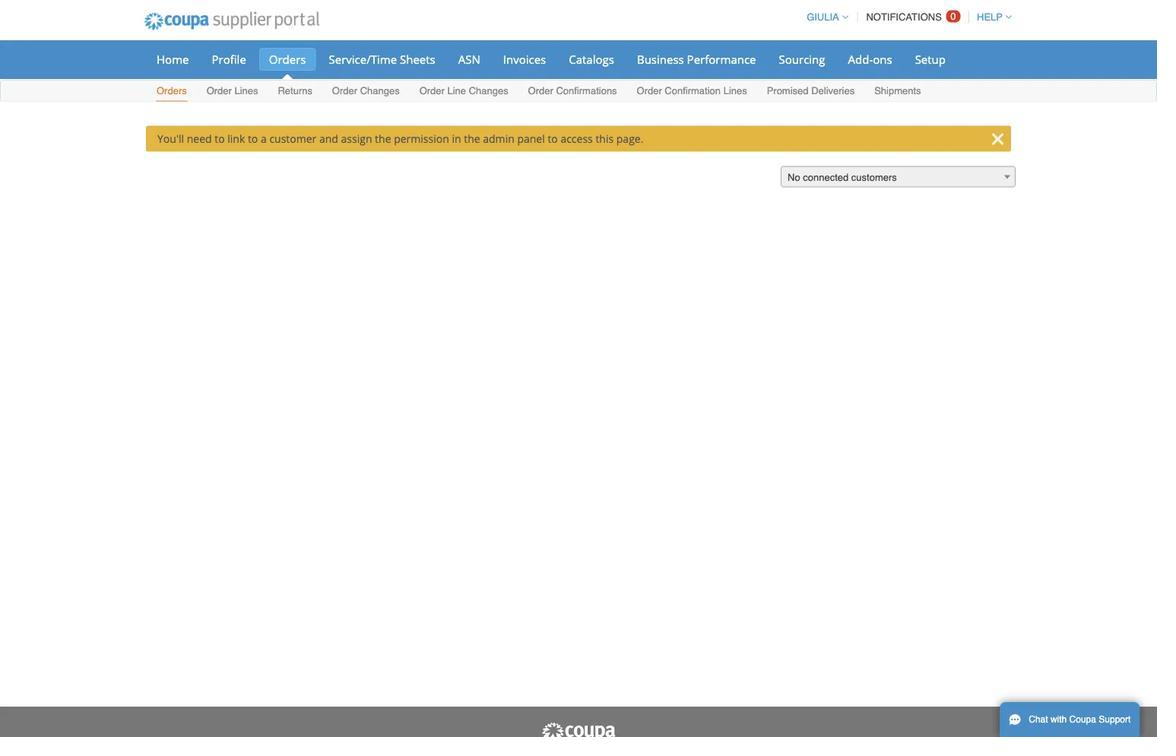Task type: describe. For each thing, give the bounding box(es) containing it.
2 lines from the left
[[724, 85, 747, 97]]

sheets
[[400, 51, 435, 67]]

order for order confirmations
[[528, 85, 553, 97]]

panel
[[517, 132, 545, 146]]

permission
[[394, 132, 449, 146]]

order for order confirmation lines
[[637, 85, 662, 97]]

sourcing link
[[769, 48, 835, 71]]

sourcing
[[779, 51, 825, 67]]

1 to from the left
[[215, 132, 225, 146]]

No connected customers text field
[[782, 167, 1015, 188]]

you'll need to link to a customer and assign the permission in the admin panel to access this page.
[[157, 132, 644, 146]]

2 changes from the left
[[469, 85, 508, 97]]

service/time sheets
[[329, 51, 435, 67]]

chat with coupa support
[[1029, 715, 1131, 725]]

connected
[[803, 172, 849, 183]]

1 changes from the left
[[360, 85, 400, 97]]

a
[[261, 132, 267, 146]]

notifications 0
[[866, 11, 956, 23]]

0 horizontal spatial orders link
[[156, 82, 188, 101]]

shipments link
[[874, 82, 922, 101]]

home
[[157, 51, 189, 67]]

order changes
[[332, 85, 400, 97]]

shipments
[[874, 85, 921, 97]]

customer
[[269, 132, 317, 146]]

1 the from the left
[[375, 132, 391, 146]]

navigation containing notifications 0
[[800, 2, 1012, 32]]

no connected customers
[[788, 172, 897, 183]]

home link
[[147, 48, 199, 71]]

business performance link
[[627, 48, 766, 71]]

line
[[447, 85, 466, 97]]

admin
[[483, 132, 515, 146]]

help link
[[970, 11, 1012, 23]]

assign
[[341, 132, 372, 146]]

add-ons link
[[838, 48, 902, 71]]

with
[[1051, 715, 1067, 725]]

notifications
[[866, 11, 942, 23]]

2 the from the left
[[464, 132, 480, 146]]

service/time sheets link
[[319, 48, 445, 71]]

add-
[[848, 51, 873, 67]]

help
[[977, 11, 1003, 23]]

0 horizontal spatial orders
[[157, 85, 187, 97]]

catalogs link
[[559, 48, 624, 71]]

support
[[1099, 715, 1131, 725]]

giulia link
[[800, 11, 848, 23]]

order confirmations link
[[527, 82, 618, 101]]

you'll
[[157, 132, 184, 146]]

promised deliveries link
[[766, 82, 855, 101]]

order lines
[[207, 85, 258, 97]]

order line changes link
[[419, 82, 509, 101]]



Task type: vqa. For each thing, say whether or not it's contained in the screenshot.
Telephone country code image
no



Task type: locate. For each thing, give the bounding box(es) containing it.
to
[[215, 132, 225, 146], [248, 132, 258, 146], [548, 132, 558, 146]]

order
[[207, 85, 232, 97], [332, 85, 357, 97], [419, 85, 445, 97], [528, 85, 553, 97], [637, 85, 662, 97]]

invoices
[[503, 51, 546, 67]]

order confirmations
[[528, 85, 617, 97]]

1 vertical spatial orders link
[[156, 82, 188, 101]]

deliveries
[[811, 85, 855, 97]]

promised deliveries
[[767, 85, 855, 97]]

1 order from the left
[[207, 85, 232, 97]]

lines down performance
[[724, 85, 747, 97]]

No connected customers field
[[781, 166, 1016, 188]]

0 horizontal spatial the
[[375, 132, 391, 146]]

1 horizontal spatial the
[[464, 132, 480, 146]]

5 order from the left
[[637, 85, 662, 97]]

0 horizontal spatial changes
[[360, 85, 400, 97]]

1 vertical spatial coupa supplier portal image
[[541, 722, 617, 737]]

lines
[[235, 85, 258, 97], [724, 85, 747, 97]]

2 to from the left
[[248, 132, 258, 146]]

order down the business
[[637, 85, 662, 97]]

order lines link
[[206, 82, 259, 101]]

returns link
[[277, 82, 313, 101]]

business performance
[[637, 51, 756, 67]]

order line changes
[[419, 85, 508, 97]]

link
[[228, 132, 245, 146]]

performance
[[687, 51, 756, 67]]

order down invoices link
[[528, 85, 553, 97]]

1 horizontal spatial changes
[[469, 85, 508, 97]]

orders
[[269, 51, 306, 67], [157, 85, 187, 97]]

navigation
[[800, 2, 1012, 32]]

confirmation
[[665, 85, 721, 97]]

0 vertical spatial orders
[[269, 51, 306, 67]]

order for order changes
[[332, 85, 357, 97]]

orders link
[[259, 48, 316, 71], [156, 82, 188, 101]]

0
[[951, 11, 956, 22]]

the right in at top
[[464, 132, 480, 146]]

0 vertical spatial orders link
[[259, 48, 316, 71]]

order for order lines
[[207, 85, 232, 97]]

invoices link
[[493, 48, 556, 71]]

business
[[637, 51, 684, 67]]

1 horizontal spatial to
[[248, 132, 258, 146]]

1 lines from the left
[[235, 85, 258, 97]]

giulia
[[807, 11, 839, 23]]

setup link
[[905, 48, 956, 71]]

4 order from the left
[[528, 85, 553, 97]]

and
[[319, 132, 338, 146]]

service/time
[[329, 51, 397, 67]]

order for order line changes
[[419, 85, 445, 97]]

catalogs
[[569, 51, 614, 67]]

to right the panel
[[548, 132, 558, 146]]

order down 'service/time'
[[332, 85, 357, 97]]

promised
[[767, 85, 809, 97]]

changes right line
[[469, 85, 508, 97]]

1 horizontal spatial coupa supplier portal image
[[541, 722, 617, 737]]

0 horizontal spatial to
[[215, 132, 225, 146]]

access
[[561, 132, 593, 146]]

orders link up the returns
[[259, 48, 316, 71]]

orders link down home link
[[156, 82, 188, 101]]

page.
[[616, 132, 644, 146]]

1 horizontal spatial lines
[[724, 85, 747, 97]]

2 order from the left
[[332, 85, 357, 97]]

confirmations
[[556, 85, 617, 97]]

0 horizontal spatial coupa supplier portal image
[[134, 2, 330, 40]]

chat
[[1029, 715, 1048, 725]]

3 order from the left
[[419, 85, 445, 97]]

returns
[[278, 85, 312, 97]]

coupa supplier portal image
[[134, 2, 330, 40], [541, 722, 617, 737]]

chat with coupa support button
[[1000, 703, 1140, 737]]

order confirmation lines link
[[636, 82, 748, 101]]

asn link
[[448, 48, 490, 71]]

in
[[452, 132, 461, 146]]

changes down the service/time sheets link on the left
[[360, 85, 400, 97]]

add-ons
[[848, 51, 892, 67]]

1 horizontal spatial orders
[[269, 51, 306, 67]]

this
[[596, 132, 614, 146]]

setup
[[915, 51, 946, 67]]

ons
[[873, 51, 892, 67]]

order left line
[[419, 85, 445, 97]]

profile
[[212, 51, 246, 67]]

order changes link
[[331, 82, 400, 101]]

profile link
[[202, 48, 256, 71]]

asn
[[458, 51, 480, 67]]

the right assign
[[375, 132, 391, 146]]

order confirmation lines
[[637, 85, 747, 97]]

need
[[187, 132, 212, 146]]

no
[[788, 172, 800, 183]]

1 horizontal spatial orders link
[[259, 48, 316, 71]]

1 vertical spatial orders
[[157, 85, 187, 97]]

lines down profile link
[[235, 85, 258, 97]]

2 horizontal spatial to
[[548, 132, 558, 146]]

0 vertical spatial coupa supplier portal image
[[134, 2, 330, 40]]

3 to from the left
[[548, 132, 558, 146]]

customers
[[851, 172, 897, 183]]

orders down home link
[[157, 85, 187, 97]]

to left link
[[215, 132, 225, 146]]

to left the a
[[248, 132, 258, 146]]

coupa
[[1069, 715, 1096, 725]]

0 horizontal spatial lines
[[235, 85, 258, 97]]

orders up the returns
[[269, 51, 306, 67]]

order down profile link
[[207, 85, 232, 97]]

changes
[[360, 85, 400, 97], [469, 85, 508, 97]]

the
[[375, 132, 391, 146], [464, 132, 480, 146]]



